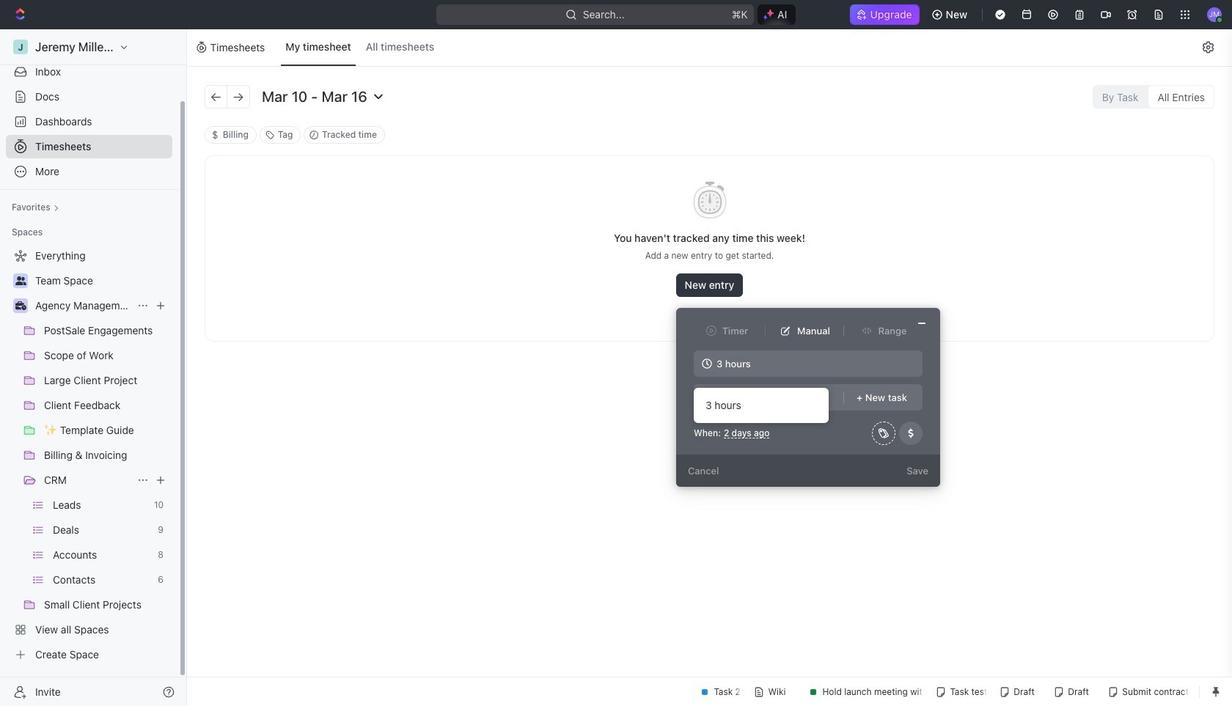 Task type: vqa. For each thing, say whether or not it's contained in the screenshot.
tree
yes



Task type: describe. For each thing, give the bounding box(es) containing it.
Enter time e.g. 3 hours 20 mins text field
[[694, 351, 922, 377]]

sidebar navigation
[[0, 29, 187, 706]]



Task type: locate. For each thing, give the bounding box(es) containing it.
tree
[[6, 244, 172, 667]]

tree inside sidebar navigation
[[6, 244, 172, 667]]

business time image
[[15, 301, 26, 310]]



